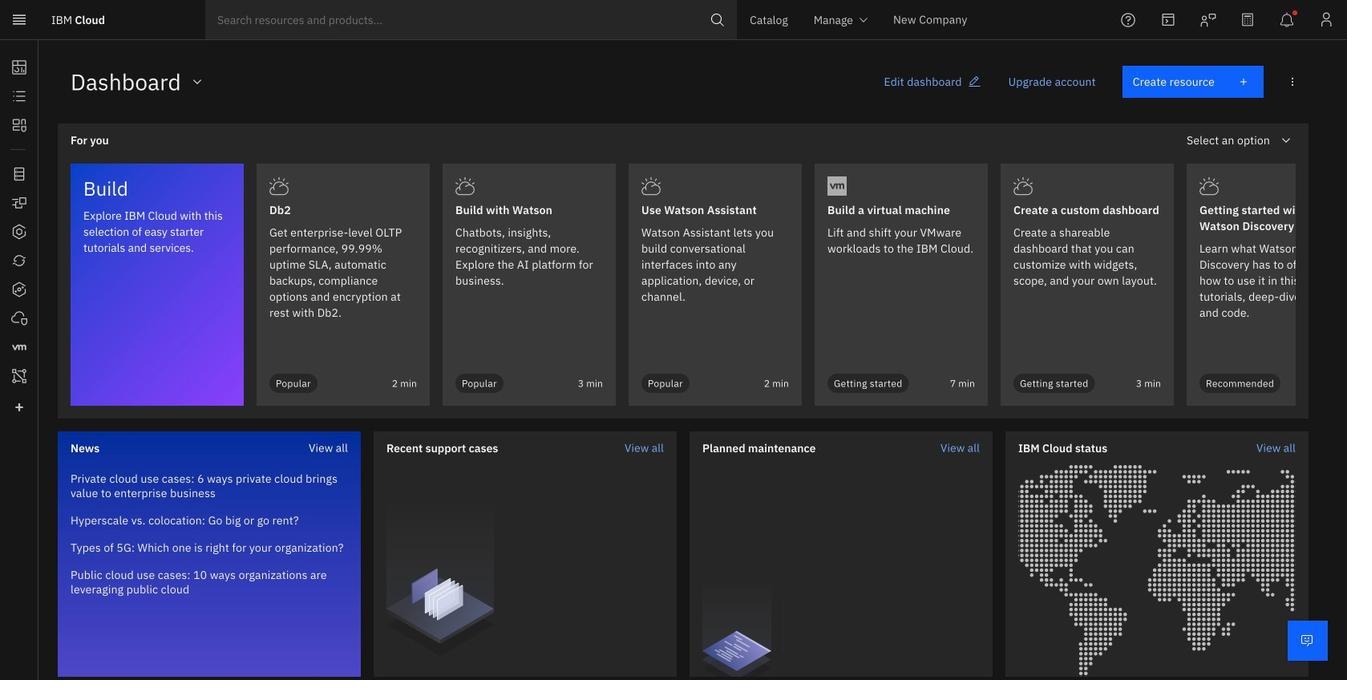 Task type: locate. For each thing, give the bounding box(es) containing it.
open menu image
[[1296, 122, 1309, 135]]

cost estimator image
[[1241, 12, 1255, 27]]

0 horizontal spatial open menu image
[[191, 75, 204, 88]]

1 vertical spatial open menu image
[[1280, 134, 1293, 147]]

openshift image
[[11, 253, 27, 269]]

menu item
[[801, 0, 880, 40], [1108, 0, 1148, 40]]

create a custom dashboard image
[[1014, 176, 1033, 196]]

1 horizontal spatial menu item
[[1108, 0, 1148, 40]]

ibm cloud banner
[[0, 0, 1347, 680]]

None button
[[58, 66, 220, 98], [888, 112, 1322, 144], [1180, 127, 1296, 153], [58, 66, 220, 98], [1180, 127, 1296, 153]]

satellite image
[[11, 281, 27, 298]]

security and compliance image
[[11, 310, 27, 326]]

menu image
[[1286, 75, 1299, 88]]

1 horizontal spatial open menu image
[[1280, 134, 1293, 147]]

search icon image
[[710, 12, 726, 28]]

2 menu item from the left
[[1108, 0, 1148, 40]]

ibm cloud shell image
[[1160, 12, 1176, 28]]

menu bar
[[205, 0, 880, 40], [880, 0, 1347, 40], [0, 53, 38, 140], [0, 140, 38, 391]]

open menu image
[[191, 75, 204, 88], [1280, 134, 1293, 147]]

0 horizontal spatial menu item
[[801, 0, 880, 40]]

vmware image
[[11, 339, 27, 355]]

navigation menu menu
[[0, 0, 51, 680]]



Task type: describe. For each thing, give the bounding box(es) containing it.
create resource image
[[1237, 75, 1250, 88]]

getting started with watson discovery image
[[1200, 176, 1219, 196]]

use watson assistant image
[[642, 176, 661, 196]]

build with watson image
[[455, 176, 475, 196]]

kubernetes image
[[11, 224, 27, 240]]

dashboard image
[[11, 59, 27, 75]]

projects image
[[11, 117, 27, 133]]

none button open menu
[[888, 112, 1322, 144]]

edit dashboard image
[[968, 75, 981, 88]]

chat window region
[[1288, 621, 1328, 661]]

Search resources and products... text field
[[205, 0, 737, 39]]

classic infrastructure image
[[11, 166, 27, 182]]

code engine image
[[11, 195, 27, 211]]

0 vertical spatial open menu image
[[191, 75, 204, 88]]

vpc infrastructure image
[[11, 368, 27, 384]]

1 menu item from the left
[[801, 0, 880, 40]]

resource list image
[[11, 88, 27, 104]]

click to open image
[[1301, 634, 1313, 647]]

db2 image
[[269, 176, 289, 196]]



Task type: vqa. For each thing, say whether or not it's contained in the screenshot.
the right Open Menu icon
no



